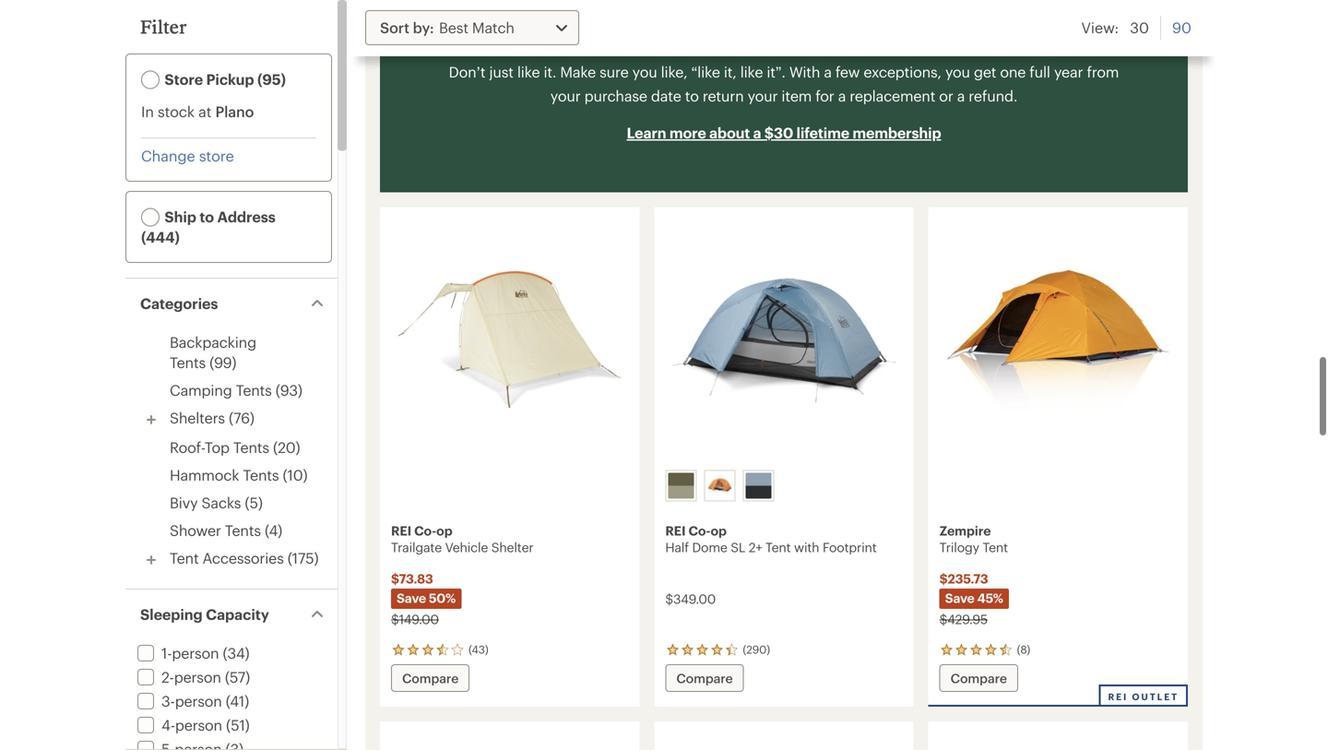 Task type: locate. For each thing, give the bounding box(es) containing it.
with
[[795, 540, 820, 555]]

$235.73
[[940, 571, 989, 586]]

a right or
[[958, 87, 966, 104]]

2 your from the left
[[748, 87, 778, 104]]

1 save from the left
[[397, 591, 426, 605]]

tents up camping
[[170, 354, 206, 371]]

refund.
[[969, 87, 1018, 104]]

co- inside rei co-op trailgate vehicle shelter
[[414, 523, 437, 538]]

plano
[[215, 103, 254, 120]]

group
[[662, 467, 906, 505]]

tent down shower
[[170, 550, 199, 567]]

0 horizontal spatial tent
[[170, 550, 199, 567]]

100%
[[706, 22, 759, 48]]

sure
[[600, 63, 629, 80]]

1 horizontal spatial op
[[711, 523, 727, 538]]

2 compare button from the left
[[666, 664, 744, 692]]

store pickup (95)
[[162, 71, 286, 88]]

0 horizontal spatial save
[[397, 591, 426, 605]]

compare button down (8)
[[940, 664, 1019, 692]]

1 vertical spatial to
[[200, 208, 214, 225]]

tents up (76)
[[236, 382, 272, 399]]

op
[[437, 523, 453, 538], [711, 523, 727, 538]]

$349.00
[[666, 592, 716, 606]]

zempire trilogy tent
[[940, 523, 1009, 555]]

roof-top tents (20)
[[170, 439, 300, 456]]

rei for rei co-op half dome sl 2+ tent with footprint
[[666, 523, 686, 538]]

half
[[666, 540, 689, 555]]

tents
[[170, 354, 206, 371], [236, 382, 272, 399], [233, 439, 269, 456], [243, 467, 279, 484], [225, 522, 261, 539]]

1 your from the left
[[551, 87, 581, 104]]

to inside ship to address (444)
[[200, 208, 214, 225]]

1 horizontal spatial co-
[[689, 523, 711, 538]]

3 compare from the left
[[951, 671, 1008, 686]]

rei co-op trailgate vehicle shelter
[[391, 523, 534, 555]]

1 horizontal spatial rei
[[666, 523, 686, 538]]

a left few
[[824, 63, 832, 80]]

tent
[[766, 540, 791, 555], [983, 540, 1009, 555], [170, 550, 199, 567]]

1 horizontal spatial tent
[[766, 540, 791, 555]]

save inside '$235.73 save 45% $429.95'
[[946, 591, 975, 605]]

from
[[1088, 63, 1120, 80]]

1 you from the left
[[633, 63, 658, 80]]

you up or
[[946, 63, 971, 80]]

1-person (34) 2-person (57) 3-person (41) 4-person (51)
[[162, 645, 250, 734]]

0 horizontal spatial op
[[437, 523, 453, 538]]

0 horizontal spatial co-
[[414, 523, 437, 538]]

like right it,
[[741, 63, 763, 80]]

compare button down (290) in the right bottom of the page
[[666, 664, 744, 692]]

categories button
[[126, 279, 338, 329]]

item
[[782, 87, 812, 104]]

0 horizontal spatial compare button
[[391, 664, 470, 692]]

(99)
[[210, 354, 237, 371]]

co- up dome
[[689, 523, 711, 538]]

a
[[824, 63, 832, 80], [839, 87, 846, 104], [958, 87, 966, 104], [754, 124, 762, 141]]

rei co-op half dome sl 2+ tent with footprint
[[666, 523, 877, 555]]

tents for hammock
[[243, 467, 279, 484]]

replacement
[[850, 87, 936, 104]]

zempire
[[940, 523, 992, 538]]

tents inside backpacking tents
[[170, 354, 206, 371]]

to right date
[[685, 87, 699, 104]]

rei co-op half dome sl 2+ tent with footprint 0 image
[[666, 218, 903, 463]]

hammock
[[170, 467, 239, 484]]

rei for rei co-op trailgate vehicle shelter
[[391, 523, 412, 538]]

save for save 45%
[[946, 591, 975, 605]]

tents up the "(5)" at the left bottom of the page
[[243, 467, 279, 484]]

your down it".
[[748, 87, 778, 104]]

1 horizontal spatial get
[[975, 63, 997, 80]]

categories
[[140, 295, 218, 312]]

2 save from the left
[[946, 591, 975, 605]]

1 vertical spatial get
[[975, 63, 997, 80]]

compare down $429.95
[[951, 671, 1008, 686]]

make
[[561, 63, 596, 80]]

1 op from the left
[[437, 523, 453, 538]]

you left like,
[[633, 63, 658, 80]]

compare down $349.00
[[677, 671, 733, 686]]

get up like,
[[670, 22, 701, 48]]

1 horizontal spatial to
[[685, 87, 699, 104]]

toggle shelters sub-items image
[[140, 409, 162, 431]]

tents for backpacking
[[170, 354, 206, 371]]

1 horizontal spatial your
[[748, 87, 778, 104]]

op for vehicle
[[437, 523, 453, 538]]

zempire trilogy tent 0 image
[[940, 218, 1178, 463]]

2 co- from the left
[[689, 523, 711, 538]]

rei left outlet
[[1109, 691, 1129, 702]]

to
[[685, 87, 699, 104], [200, 208, 214, 225]]

your down make
[[551, 87, 581, 104]]

get up "refund."
[[975, 63, 997, 80]]

1 horizontal spatial you
[[946, 63, 971, 80]]

1 horizontal spatial compare
[[677, 671, 733, 686]]

0 horizontal spatial get
[[670, 22, 701, 48]]

dome
[[693, 540, 728, 555]]

compare button down (43)
[[391, 664, 470, 692]]

shelters link
[[170, 409, 225, 426]]

3 compare button from the left
[[940, 664, 1019, 692]]

co- up the trailgate
[[414, 523, 437, 538]]

get
[[670, 22, 701, 48], [975, 63, 997, 80]]

save inside $73.83 save 50% $149.00
[[397, 591, 426, 605]]

3-person link
[[134, 693, 222, 710]]

one
[[1001, 63, 1026, 80]]

3-
[[162, 693, 175, 710]]

op inside rei co-op half dome sl 2+ tent with footprint
[[711, 523, 727, 538]]

sleeping
[[140, 606, 203, 623]]

1 co- from the left
[[414, 523, 437, 538]]

2 horizontal spatial tent
[[983, 540, 1009, 555]]

2 op from the left
[[711, 523, 727, 538]]

1 horizontal spatial like
[[741, 63, 763, 80]]

backpacking tents
[[170, 334, 257, 371]]

1-person link
[[134, 645, 219, 662]]

your
[[551, 87, 581, 104], [748, 87, 778, 104]]

tent right 2+
[[766, 540, 791, 555]]

0 vertical spatial get
[[670, 22, 701, 48]]

compare down $149.00
[[402, 671, 459, 686]]

2 horizontal spatial compare
[[951, 671, 1008, 686]]

(51)
[[226, 717, 250, 734]]

rei inside rei co-op trailgate vehicle shelter
[[391, 523, 412, 538]]

0 vertical spatial to
[[685, 87, 699, 104]]

tent down the zempire
[[983, 540, 1009, 555]]

0 horizontal spatial compare
[[402, 671, 459, 686]]

roof-
[[170, 439, 205, 456]]

save down $235.73
[[946, 591, 975, 605]]

a left $30 on the top of the page
[[754, 124, 762, 141]]

2 horizontal spatial compare button
[[940, 664, 1019, 692]]

op up dome
[[711, 523, 727, 538]]

1 compare button from the left
[[391, 664, 470, 692]]

person
[[172, 645, 219, 662], [174, 669, 221, 686], [175, 693, 222, 710], [175, 717, 222, 734]]

rei inside rei co-op half dome sl 2+ tent with footprint
[[666, 523, 686, 538]]

to right ship
[[200, 208, 214, 225]]

or
[[940, 87, 954, 104]]

rei
[[391, 523, 412, 538], [666, 523, 686, 538], [1109, 691, 1129, 702]]

1-
[[162, 645, 172, 662]]

0 horizontal spatial rei
[[391, 523, 412, 538]]

4-
[[162, 717, 175, 734]]

1 horizontal spatial save
[[946, 591, 975, 605]]

tent accessories link
[[170, 550, 284, 567]]

ship
[[165, 208, 197, 225]]

op up the vehicle
[[437, 523, 453, 538]]

orange ochre image
[[707, 473, 733, 499]]

dried rosemary image
[[668, 473, 694, 499]]

0 horizontal spatial to
[[200, 208, 214, 225]]

compare button for $429.95
[[940, 664, 1019, 692]]

0 horizontal spatial you
[[633, 63, 658, 80]]

like left it.
[[518, 63, 540, 80]]

tents up the accessories
[[225, 522, 261, 539]]

co- for trailgate
[[414, 523, 437, 538]]

op inside rei co-op trailgate vehicle shelter
[[437, 523, 453, 538]]

compare
[[402, 671, 459, 686], [677, 671, 733, 686], [951, 671, 1008, 686]]

year
[[1055, 63, 1084, 80]]

rei up the trailgate
[[391, 523, 412, 538]]

like,
[[661, 63, 688, 80]]

person up the 2-person link
[[172, 645, 219, 662]]

tents for camping
[[236, 382, 272, 399]]

2 like from the left
[[741, 63, 763, 80]]

rei inside compare rei outlet
[[1109, 691, 1129, 702]]

you
[[633, 63, 658, 80], [946, 63, 971, 80]]

(43)
[[469, 643, 489, 656]]

rei up half
[[666, 523, 686, 538]]

0 horizontal spatial your
[[551, 87, 581, 104]]

sacks
[[202, 494, 241, 511]]

0 horizontal spatial like
[[518, 63, 540, 80]]

2-person link
[[134, 669, 221, 686]]

vehicle
[[445, 540, 488, 555]]

a right for
[[839, 87, 846, 104]]

shower tents link
[[170, 522, 261, 539]]

co- inside rei co-op half dome sl 2+ tent with footprint
[[689, 523, 711, 538]]

camping
[[170, 382, 232, 399]]

save down $73.83
[[397, 591, 426, 605]]

backpacking
[[170, 334, 257, 351]]

in
[[141, 103, 154, 120]]

1 horizontal spatial compare button
[[666, 664, 744, 692]]

stock
[[158, 103, 195, 120]]

2 horizontal spatial rei
[[1109, 691, 1129, 702]]

more
[[670, 124, 707, 141]]



Task type: describe. For each thing, give the bounding box(es) containing it.
1 like from the left
[[518, 63, 540, 80]]

1 compare from the left
[[402, 671, 459, 686]]

get inside don't just like it. make sure you like, "like it, like it". with a few exceptions, you get one full year from your purchase date to return your item for a replacement or a refund.
[[975, 63, 997, 80]]

exceptions,
[[864, 63, 942, 80]]

just
[[490, 63, 514, 80]]

roof-top tents link
[[170, 439, 269, 456]]

sl
[[731, 540, 746, 555]]

for
[[816, 87, 835, 104]]

blue heaven image
[[746, 473, 772, 499]]

person down 3-person link
[[175, 717, 222, 734]]

bivy sacks (5)
[[170, 494, 263, 511]]

$73.83
[[391, 571, 433, 586]]

few
[[836, 63, 860, 80]]

guaranteed
[[885, 22, 1001, 48]]

rei co-op trailgate vehicle shelter 0 image
[[391, 218, 629, 463]]

(93)
[[276, 382, 303, 399]]

"like
[[692, 63, 721, 80]]

learn more about a $30 lifetime membership link
[[439, 123, 1130, 143]]

person up 3-person link
[[174, 669, 221, 686]]

person up 4-person link
[[175, 693, 222, 710]]

$429.95
[[940, 612, 988, 627]]

shelters (76)
[[170, 409, 255, 426]]

store
[[165, 71, 203, 88]]

$73.83 save 50% $149.00
[[391, 571, 456, 627]]

members
[[568, 22, 665, 48]]

about
[[710, 124, 750, 141]]

learn
[[627, 124, 667, 141]]

tent inside rei co-op half dome sl 2+ tent with footprint
[[766, 540, 791, 555]]

don't
[[449, 63, 486, 80]]

return
[[703, 87, 744, 104]]

(95)
[[257, 71, 286, 88]]

camping tents link
[[170, 382, 272, 399]]

(76)
[[229, 409, 255, 426]]

backpacking tents link
[[170, 334, 257, 371]]

$235.73 save 45% $429.95
[[940, 571, 1004, 627]]

(10)
[[283, 467, 308, 484]]

bivy sacks link
[[170, 494, 241, 511]]

co- for half
[[689, 523, 711, 538]]

at
[[199, 103, 212, 120]]

(8)
[[1018, 643, 1031, 656]]

(5)
[[245, 494, 263, 511]]

ship to address (444) button
[[130, 196, 328, 258]]

change store
[[141, 147, 234, 164]]

view:
[[1082, 19, 1120, 36]]

save for save 50%
[[397, 591, 426, 605]]

90
[[1173, 19, 1192, 36]]

date
[[651, 87, 682, 104]]

shower tents (4)
[[170, 522, 283, 539]]

trilogy
[[940, 540, 980, 555]]

$149.00
[[391, 612, 439, 627]]

(20)
[[273, 439, 300, 456]]

(34)
[[223, 645, 250, 662]]

2+
[[749, 540, 763, 555]]

(41)
[[226, 693, 249, 710]]

(57)
[[225, 669, 250, 686]]

toggle tent-accessories sub-items image
[[140, 549, 162, 571]]

bivy
[[170, 494, 198, 511]]

change store button
[[141, 146, 234, 166]]

camping tents (93)
[[170, 382, 303, 399]]

45%
[[978, 591, 1004, 605]]

change
[[141, 147, 195, 164]]

filter
[[140, 16, 187, 37]]

ship to address (444)
[[141, 208, 276, 245]]

in stock at plano
[[141, 103, 254, 120]]

(4)
[[265, 522, 283, 539]]

compare rei outlet
[[951, 671, 1179, 702]]

shelters
[[170, 409, 225, 426]]

top
[[205, 439, 230, 456]]

sleeping capacity button
[[126, 590, 338, 640]]

sleeping capacity
[[140, 606, 269, 623]]

50%
[[429, 591, 456, 605]]

it,
[[724, 63, 737, 80]]

compare button for $149.00
[[391, 664, 470, 692]]

tents for shower
[[225, 522, 261, 539]]

footprint
[[823, 540, 877, 555]]

4-person link
[[134, 717, 222, 734]]

address
[[217, 208, 276, 225]]

op for dome
[[711, 523, 727, 538]]

hammock tents (10)
[[170, 467, 308, 484]]

shower
[[170, 522, 221, 539]]

tent inside the zempire trilogy tent
[[983, 540, 1009, 555]]

to inside don't just like it. make sure you like, "like it, like it". with a few exceptions, you get one full year from your purchase date to return your item for a replacement or a refund.
[[685, 87, 699, 104]]

members get 100% satisfaction guaranteed
[[568, 22, 1001, 48]]

outlet
[[1133, 691, 1179, 702]]

compare inside compare rei outlet
[[951, 671, 1008, 686]]

2 you from the left
[[946, 63, 971, 80]]

pickup
[[206, 71, 254, 88]]

don't just like it. make sure you like, "like it, like it". with a few exceptions, you get one full year from your purchase date to return your item for a replacement or a refund.
[[449, 63, 1120, 104]]

2 compare from the left
[[677, 671, 733, 686]]

purchase
[[585, 87, 648, 104]]

(175)
[[288, 550, 319, 567]]

with
[[790, 63, 821, 80]]

tent accessories (175)
[[170, 550, 319, 567]]

tents up hammock tents (10)
[[233, 439, 269, 456]]

$30
[[765, 124, 794, 141]]

(444)
[[141, 228, 180, 245]]

it.
[[544, 63, 557, 80]]

accessories
[[203, 550, 284, 567]]

30
[[1131, 19, 1150, 36]]



Task type: vqa. For each thing, say whether or not it's contained in the screenshot.


